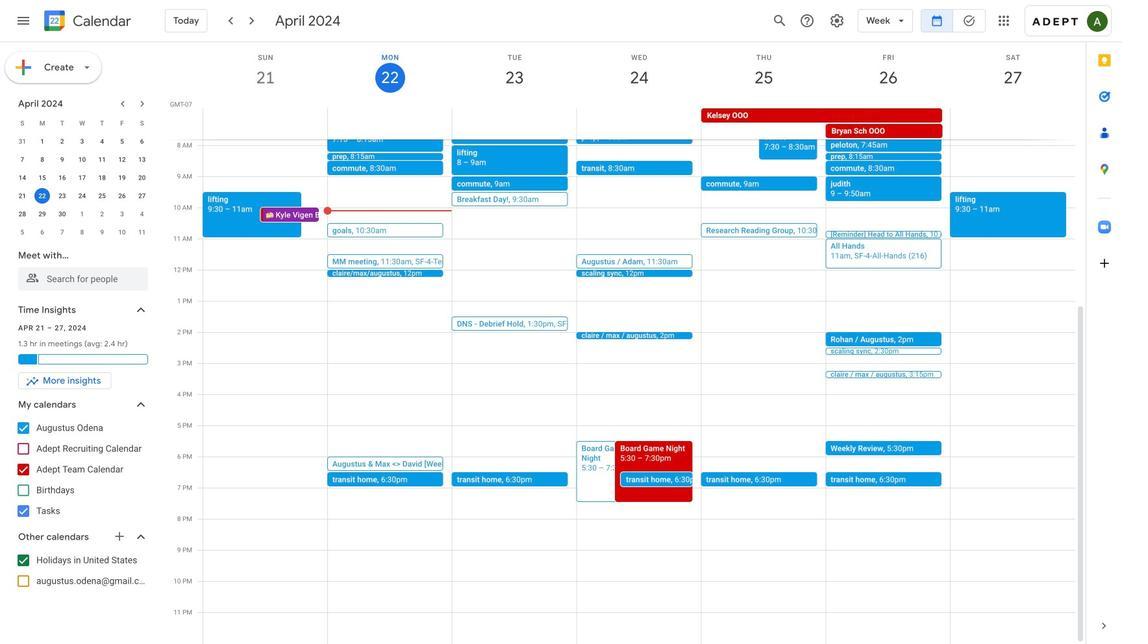 Task type: describe. For each thing, give the bounding box(es) containing it.
16 element
[[54, 170, 70, 186]]

Search for people to meet text field
[[26, 268, 140, 291]]

monday, april 22, today element
[[328, 42, 452, 97]]

25 element
[[94, 188, 110, 204]]

may 3 element
[[114, 207, 130, 222]]

9 element
[[54, 152, 70, 168]]

add other calendars image
[[113, 531, 126, 544]]

saturday, april 27 element
[[951, 42, 1076, 97]]

sunday, april 21 element
[[203, 42, 328, 97]]

8 element
[[34, 152, 50, 168]]

april 2024 grid
[[12, 114, 152, 242]]

may 1 element
[[74, 207, 90, 222]]

my calendars list
[[3, 418, 161, 522]]

thursday, april 25 element
[[702, 42, 826, 97]]

15 element
[[34, 170, 50, 186]]

friday, april 26 element
[[826, 42, 951, 97]]

cell down sunday, april 21 element
[[203, 108, 328, 140]]

may 5 element
[[15, 225, 30, 240]]

7 element
[[15, 152, 30, 168]]

wednesday, april 24 element
[[577, 42, 702, 97]]

1 element
[[34, 134, 50, 149]]

may 6 element
[[34, 225, 50, 240]]

26 element
[[114, 188, 130, 204]]

10 element
[[74, 152, 90, 168]]

march 31 element
[[15, 134, 30, 149]]

main drawer image
[[16, 13, 31, 29]]

may 2 element
[[94, 207, 110, 222]]

27 element
[[134, 188, 150, 204]]

20 element
[[134, 170, 150, 186]]

4 element
[[94, 134, 110, 149]]

21 element
[[15, 188, 30, 204]]

19 element
[[114, 170, 130, 186]]



Task type: locate. For each thing, give the bounding box(es) containing it.
5 element
[[114, 134, 130, 149]]

14 element
[[15, 170, 30, 186]]

may 10 element
[[114, 225, 130, 240]]

heading
[[70, 13, 131, 29]]

tab list
[[1087, 42, 1122, 609]]

other calendars list
[[3, 551, 161, 592]]

28 element
[[15, 207, 30, 222]]

cell down saturday, april 27 element
[[950, 108, 1075, 140]]

22, today element
[[34, 188, 50, 204]]

None search field
[[0, 244, 161, 291]]

3 element
[[74, 134, 90, 149]]

23 element
[[54, 188, 70, 204]]

18 element
[[94, 170, 110, 186]]

may 8 element
[[74, 225, 90, 240]]

24 element
[[74, 188, 90, 204]]

cell
[[203, 108, 328, 140], [328, 108, 452, 140], [452, 108, 577, 140], [577, 108, 701, 140], [950, 108, 1075, 140], [32, 187, 52, 205]]

tuesday, april 23 element
[[452, 42, 577, 97]]

cell down the tuesday, april 23 element
[[452, 108, 577, 140]]

cell inside april 2024 grid
[[32, 187, 52, 205]]

30 element
[[54, 207, 70, 222]]

settings menu image
[[829, 13, 845, 29]]

may 7 element
[[54, 225, 70, 240]]

6 element
[[134, 134, 150, 149]]

row
[[197, 85, 1086, 116], [197, 108, 1086, 140], [12, 114, 152, 132], [12, 132, 152, 151], [12, 151, 152, 169], [12, 169, 152, 187], [12, 187, 152, 205], [12, 205, 152, 223], [12, 223, 152, 242]]

cell up 29 element
[[32, 187, 52, 205]]

29 element
[[34, 207, 50, 222]]

heading inside calendar element
[[70, 13, 131, 29]]

13 element
[[134, 152, 150, 168]]

17 element
[[74, 170, 90, 186]]

may 11 element
[[134, 225, 150, 240]]

grid
[[166, 42, 1086, 645]]

row group
[[12, 132, 152, 242]]

2 element
[[54, 134, 70, 149]]

cell down monday, april 22, today element
[[328, 108, 452, 140]]

calendar element
[[42, 8, 131, 36]]

may 4 element
[[134, 207, 150, 222]]

cell down the wednesday, april 24 element on the right top of page
[[577, 108, 701, 140]]

11 element
[[94, 152, 110, 168]]

12 element
[[114, 152, 130, 168]]

may 9 element
[[94, 225, 110, 240]]



Task type: vqa. For each thing, say whether or not it's contained in the screenshot.
calendar HEADING at left top
no



